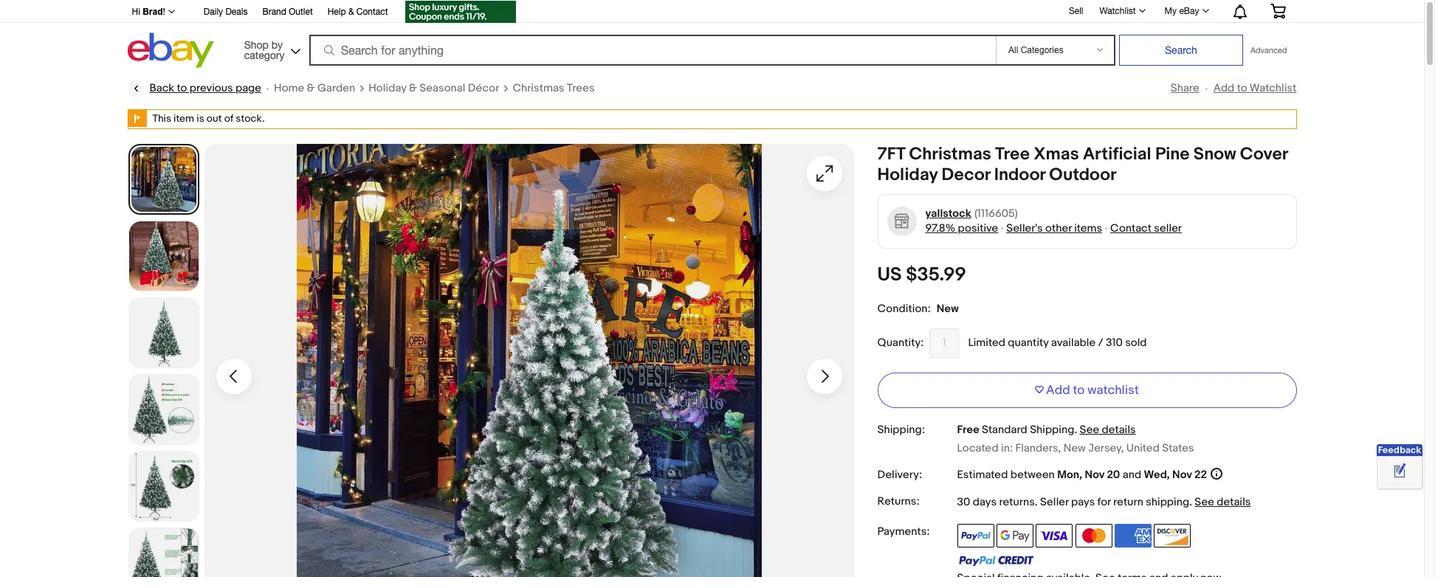 Task type: locate. For each thing, give the bounding box(es) containing it.
details right shipping
[[1217, 496, 1252, 510]]

0 vertical spatial see
[[1080, 423, 1100, 437]]

& right home
[[307, 81, 315, 95]]

30
[[958, 496, 971, 510]]

see details link
[[1080, 423, 1137, 437], [1195, 496, 1252, 510]]

estimated between mon, nov 20 and wed, nov 22
[[958, 468, 1208, 482]]

1 vertical spatial add
[[1047, 383, 1071, 398]]

items
[[1075, 221, 1103, 235]]

to down advanced link
[[1238, 81, 1248, 95]]

christmas left the trees
[[513, 81, 565, 95]]

nov left "20"
[[1085, 468, 1105, 482]]

paypal credit image
[[958, 556, 1034, 567]]

see details link for standard shipping . see details
[[1080, 423, 1137, 437]]

home & garden
[[274, 81, 355, 95]]

between
[[1011, 468, 1055, 482]]

outdoor
[[1050, 164, 1117, 185]]

1 vertical spatial new
[[1064, 442, 1086, 456]]

0 vertical spatial christmas
[[513, 81, 565, 95]]

seasonal
[[420, 81, 466, 95]]

contact left seller
[[1111, 221, 1152, 235]]

watchlist down advanced link
[[1250, 81, 1297, 95]]

nov left 22
[[1173, 468, 1193, 482]]

new down standard shipping . see details
[[1064, 442, 1086, 456]]

picture 4 of 9 image
[[129, 375, 198, 444]]

30 days returns . seller pays for return shipping . see details
[[958, 496, 1252, 510]]

1 vertical spatial christmas
[[910, 144, 992, 164]]

pays
[[1072, 496, 1096, 510]]

2 horizontal spatial .
[[1190, 496, 1193, 510]]

& inside help & contact link
[[349, 7, 354, 17]]

0 horizontal spatial add
[[1047, 383, 1071, 398]]

daily deals
[[204, 7, 248, 17]]

0 horizontal spatial contact
[[357, 7, 388, 17]]

0 vertical spatial watchlist
[[1100, 6, 1136, 16]]

see details link for 30 days returns . seller pays for return shipping . see details
[[1195, 496, 1252, 510]]

yallstock link
[[926, 206, 972, 221]]

outlet
[[289, 7, 313, 17]]

to for watchlist
[[1074, 383, 1085, 398]]

/
[[1099, 336, 1104, 350]]

new
[[937, 302, 959, 316], [1064, 442, 1086, 456]]

watchlist
[[1100, 6, 1136, 16], [1250, 81, 1297, 95]]

1 horizontal spatial contact
[[1111, 221, 1152, 235]]

0 vertical spatial holiday
[[369, 81, 407, 95]]

picture 1 of 9 image
[[130, 145, 198, 213]]

condition: new
[[878, 302, 959, 316]]

my ebay
[[1165, 6, 1200, 16]]

holiday
[[369, 81, 407, 95], [878, 164, 938, 185]]

nov
[[1085, 468, 1105, 482], [1173, 468, 1193, 482]]

yallstock (1116605)
[[926, 206, 1018, 221]]

see details link down 22
[[1195, 496, 1252, 510]]

0 horizontal spatial christmas
[[513, 81, 565, 95]]

united
[[1127, 442, 1160, 456]]

& for seasonal
[[409, 81, 417, 95]]

0 horizontal spatial to
[[177, 81, 187, 95]]

page
[[236, 81, 261, 95]]

to right back
[[177, 81, 187, 95]]

christmas right 7ft
[[910, 144, 992, 164]]

daily deals link
[[204, 4, 248, 21]]

christmas
[[513, 81, 565, 95], [910, 144, 992, 164]]

1 horizontal spatial christmas
[[910, 144, 992, 164]]

to
[[177, 81, 187, 95], [1238, 81, 1248, 95], [1074, 383, 1085, 398]]

to for previous
[[177, 81, 187, 95]]

add right share
[[1214, 81, 1235, 95]]

picture 5 of 9 image
[[129, 452, 198, 521]]

decor
[[942, 164, 991, 185]]

20
[[1107, 468, 1121, 482]]

days
[[973, 496, 997, 510]]

brad
[[143, 7, 163, 17]]

christmas inside 7ft christmas tree xmas artificial pine snow cover holiday decor indoor outdoor
[[910, 144, 992, 164]]

us
[[878, 263, 902, 286]]

seller
[[1041, 496, 1069, 510]]

1 vertical spatial contact
[[1111, 221, 1152, 235]]

2 horizontal spatial &
[[409, 81, 417, 95]]

see up located in: flanders, new jersey, united states
[[1080, 423, 1100, 437]]

(1116605)
[[975, 206, 1018, 221]]

previous
[[190, 81, 233, 95]]

visa image
[[1036, 524, 1073, 548]]

free
[[958, 423, 980, 437]]

paypal image
[[958, 524, 995, 548]]

seller's other items
[[1007, 221, 1103, 235]]

& for garden
[[307, 81, 315, 95]]

0 vertical spatial contact
[[357, 7, 388, 17]]

7ft
[[878, 144, 906, 164]]

97.8% positive link
[[926, 221, 999, 235]]

1 horizontal spatial new
[[1064, 442, 1086, 456]]

limited quantity available / 310 sold
[[969, 336, 1147, 350]]

to inside button
[[1074, 383, 1085, 398]]

0 horizontal spatial watchlist
[[1100, 6, 1136, 16]]

add up standard shipping . see details
[[1047, 383, 1071, 398]]

stock.
[[236, 112, 265, 125]]

2 horizontal spatial to
[[1238, 81, 1248, 95]]

to left watchlist at bottom
[[1074, 383, 1085, 398]]

& left seasonal
[[409, 81, 417, 95]]

sold
[[1126, 336, 1147, 350]]

0 vertical spatial see details link
[[1080, 423, 1137, 437]]

returns:
[[878, 495, 920, 509]]

daily
[[204, 7, 223, 17]]

1 horizontal spatial nov
[[1173, 468, 1193, 482]]

tree
[[996, 144, 1030, 164]]

holiday up yallstock image
[[878, 164, 938, 185]]

christmas trees
[[513, 81, 595, 95]]

add for add to watchlist
[[1047, 383, 1071, 398]]

1 vertical spatial see details link
[[1195, 496, 1252, 510]]

see down 22
[[1195, 496, 1215, 510]]

mon,
[[1058, 468, 1083, 482]]

0 horizontal spatial nov
[[1085, 468, 1105, 482]]

.
[[1075, 423, 1078, 437], [1035, 496, 1038, 510], [1190, 496, 1193, 510]]

details up jersey,
[[1102, 423, 1137, 437]]

1 horizontal spatial see details link
[[1195, 496, 1252, 510]]

jersey,
[[1089, 442, 1124, 456]]

&
[[349, 7, 354, 17], [307, 81, 315, 95], [409, 81, 417, 95]]

contact
[[357, 7, 388, 17], [1111, 221, 1152, 235]]

delivery:
[[878, 468, 923, 482]]

yallstock image
[[887, 206, 917, 236]]

new up quantity: text box
[[937, 302, 959, 316]]

add to watchlist
[[1047, 383, 1140, 398]]

google pay image
[[997, 524, 1034, 548]]

. up located in: flanders, new jersey, united states
[[1075, 423, 1078, 437]]

add
[[1214, 81, 1235, 95], [1047, 383, 1071, 398]]

hi brad !
[[132, 7, 165, 17]]

shop by category
[[244, 39, 285, 61]]

flanders,
[[1016, 442, 1062, 456]]

1 horizontal spatial see
[[1195, 496, 1215, 510]]

help & contact link
[[328, 4, 388, 21]]

0 horizontal spatial &
[[307, 81, 315, 95]]

watchlist right sell link
[[1100, 6, 1136, 16]]

home
[[274, 81, 304, 95]]

1 horizontal spatial &
[[349, 7, 354, 17]]

1 horizontal spatial add
[[1214, 81, 1235, 95]]

holiday right garden
[[369, 81, 407, 95]]

shop by category button
[[238, 33, 304, 65]]

home & garden link
[[274, 81, 355, 96]]

is
[[197, 112, 204, 125]]

1 horizontal spatial holiday
[[878, 164, 938, 185]]

contact right help
[[357, 7, 388, 17]]

1 horizontal spatial details
[[1217, 496, 1252, 510]]

add inside button
[[1047, 383, 1071, 398]]

1 nov from the left
[[1085, 468, 1105, 482]]

7ft christmas tree xmas artificial pine snow cover holiday decor indoor outdoor - picture 1 of 9 image
[[204, 144, 854, 578]]

master card image
[[1076, 524, 1113, 548]]

0 vertical spatial add
[[1214, 81, 1235, 95]]

. up discover image
[[1190, 496, 1193, 510]]

0 horizontal spatial details
[[1102, 423, 1137, 437]]

1 vertical spatial watchlist
[[1250, 81, 1297, 95]]

0 horizontal spatial see
[[1080, 423, 1100, 437]]

1 horizontal spatial to
[[1074, 383, 1085, 398]]

seller's
[[1007, 221, 1043, 235]]

& right help
[[349, 7, 354, 17]]

& inside holiday & seasonal décor link
[[409, 81, 417, 95]]

1 vertical spatial holiday
[[878, 164, 938, 185]]

my ebay link
[[1157, 2, 1216, 20]]

shipping
[[1146, 496, 1190, 510]]

see details link up jersey,
[[1080, 423, 1137, 437]]

. left seller
[[1035, 496, 1038, 510]]

& inside home & garden link
[[307, 81, 315, 95]]

0 horizontal spatial new
[[937, 302, 959, 316]]

christmas trees link
[[513, 81, 595, 96]]

see
[[1080, 423, 1100, 437], [1195, 496, 1215, 510]]

None submit
[[1120, 35, 1244, 66]]

this
[[153, 112, 171, 125]]

0 horizontal spatial see details link
[[1080, 423, 1137, 437]]

details
[[1102, 423, 1137, 437], [1217, 496, 1252, 510]]

1 vertical spatial details
[[1217, 496, 1252, 510]]

picture 3 of 9 image
[[129, 298, 198, 368]]

add to watchlist
[[1214, 81, 1297, 95]]

other
[[1046, 221, 1072, 235]]



Task type: describe. For each thing, give the bounding box(es) containing it.
add to watchlist link
[[1214, 81, 1297, 95]]

1 horizontal spatial .
[[1075, 423, 1078, 437]]

contact inside account navigation
[[357, 7, 388, 17]]

advanced
[[1251, 46, 1288, 55]]

available
[[1052, 336, 1096, 350]]

get the coupon image
[[406, 1, 517, 23]]

contact seller link
[[1111, 221, 1183, 235]]

brand outlet
[[263, 7, 313, 17]]

by
[[272, 39, 283, 51]]

shipping:
[[878, 423, 925, 437]]

picture 2 of 9 image
[[129, 221, 198, 291]]

my
[[1165, 6, 1177, 16]]

help & contact
[[328, 7, 388, 17]]

standard
[[982, 423, 1028, 437]]

indoor
[[995, 164, 1046, 185]]

cover
[[1241, 144, 1289, 164]]

for
[[1098, 496, 1111, 510]]

share
[[1171, 81, 1200, 95]]

condition:
[[878, 302, 931, 316]]

1 vertical spatial see
[[1195, 496, 1215, 510]]

xmas
[[1034, 144, 1080, 164]]

none submit inside shop by category "banner"
[[1120, 35, 1244, 66]]

out
[[207, 112, 222, 125]]

estimated
[[958, 468, 1009, 482]]

sell
[[1069, 6, 1084, 16]]

back to previous page
[[150, 81, 261, 95]]

artificial
[[1083, 144, 1152, 164]]

Quantity: text field
[[930, 328, 960, 358]]

share button
[[1171, 81, 1200, 95]]

states
[[1163, 442, 1195, 456]]

return
[[1114, 496, 1144, 510]]

this item is out of stock.
[[153, 112, 265, 125]]

feedback
[[1379, 445, 1422, 456]]

holiday & seasonal décor link
[[369, 81, 500, 96]]

97.8%
[[926, 221, 956, 235]]

shipping
[[1030, 423, 1075, 437]]

seller's other items link
[[1007, 221, 1103, 235]]

holiday inside 7ft christmas tree xmas artificial pine snow cover holiday decor indoor outdoor
[[878, 164, 938, 185]]

ebay
[[1180, 6, 1200, 16]]

your shopping cart image
[[1270, 4, 1287, 18]]

american express image
[[1115, 524, 1152, 548]]

to for watchlist
[[1238, 81, 1248, 95]]

warning image
[[128, 110, 147, 127]]

wed,
[[1144, 468, 1170, 482]]

back to previous page link
[[127, 80, 261, 97]]

back
[[150, 81, 174, 95]]

watchlist inside account navigation
[[1100, 6, 1136, 16]]

7ft christmas tree xmas artificial pine snow cover holiday decor indoor outdoor
[[878, 144, 1289, 185]]

0 vertical spatial details
[[1102, 423, 1137, 437]]

limited
[[969, 336, 1006, 350]]

brand outlet link
[[263, 4, 313, 21]]

holiday & seasonal décor
[[369, 81, 500, 95]]

contact seller
[[1111, 221, 1183, 235]]

2 nov from the left
[[1173, 468, 1193, 482]]

shop by category banner
[[124, 0, 1297, 72]]

deals
[[226, 7, 248, 17]]

standard shipping . see details
[[982, 423, 1137, 437]]

us $35.99
[[878, 263, 967, 286]]

add for add to watchlist
[[1214, 81, 1235, 95]]

payments:
[[878, 525, 930, 539]]

yallstock
[[926, 206, 972, 221]]

discover image
[[1155, 524, 1192, 548]]

sell link
[[1063, 6, 1091, 16]]

shop
[[244, 39, 269, 51]]

0 horizontal spatial holiday
[[369, 81, 407, 95]]

account navigation
[[124, 0, 1297, 25]]

help
[[328, 7, 346, 17]]

trees
[[567, 81, 595, 95]]

1 horizontal spatial watchlist
[[1250, 81, 1297, 95]]

Search for anything text field
[[311, 36, 993, 64]]

$35.99
[[907, 263, 967, 286]]

quantity
[[1008, 336, 1049, 350]]

and
[[1123, 468, 1142, 482]]

!
[[163, 7, 165, 17]]

watchlist
[[1088, 383, 1140, 398]]

picture 6 of 9 image
[[129, 529, 198, 578]]

seller
[[1155, 221, 1183, 235]]

returns
[[1000, 496, 1035, 510]]

positive
[[958, 221, 999, 235]]

0 vertical spatial new
[[937, 302, 959, 316]]

97.8% positive
[[926, 221, 999, 235]]

310
[[1106, 336, 1123, 350]]

in:
[[1002, 442, 1013, 456]]

item
[[174, 112, 194, 125]]

0 horizontal spatial .
[[1035, 496, 1038, 510]]

quantity:
[[878, 336, 924, 350]]

garden
[[318, 81, 355, 95]]

pine
[[1156, 144, 1190, 164]]

22
[[1195, 468, 1208, 482]]

& for contact
[[349, 7, 354, 17]]

snow
[[1194, 144, 1237, 164]]

category
[[244, 49, 285, 61]]

add to watchlist button
[[878, 373, 1297, 408]]



Task type: vqa. For each thing, say whether or not it's contained in the screenshot.
GENUINE HONDA CIVIC INSIGHT CLARITY MICRON CABIN AIR FILTER 80292-TBA-A11 on the right top of the page
no



